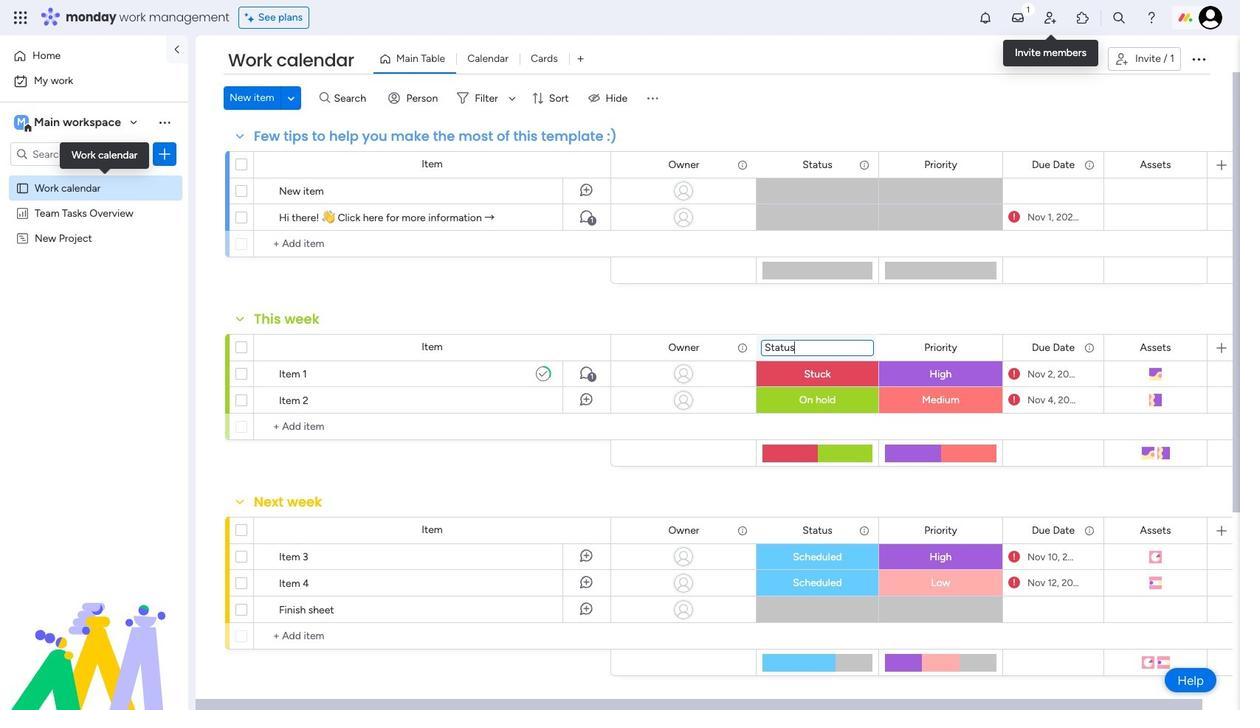 Task type: locate. For each thing, give the bounding box(es) containing it.
Search field
[[330, 88, 375, 109]]

column information image
[[1084, 342, 1096, 354], [737, 525, 749, 537], [859, 525, 870, 537]]

1 vertical spatial + add item text field
[[261, 419, 604, 436]]

list box
[[0, 172, 188, 450]]

arrow down image
[[503, 89, 521, 107]]

notifications image
[[978, 10, 993, 25]]

0 vertical spatial v2 overdue deadline image
[[1008, 210, 1020, 224]]

2 vertical spatial v2 overdue deadline image
[[1008, 577, 1020, 591]]

0 vertical spatial option
[[9, 44, 157, 68]]

add view image
[[578, 54, 584, 65]]

monday marketplace image
[[1076, 10, 1090, 25]]

2 vertical spatial + add item text field
[[261, 628, 604, 646]]

public dashboard image
[[16, 206, 30, 220]]

options image
[[1190, 50, 1208, 68], [205, 355, 217, 392], [205, 382, 217, 419], [205, 539, 217, 575], [205, 565, 217, 602], [205, 592, 217, 629]]

v2 overdue deadline image
[[1008, 394, 1020, 408], [1008, 550, 1020, 564], [1008, 577, 1020, 591]]

1 horizontal spatial column information image
[[859, 525, 870, 537]]

1 v2 overdue deadline image from the top
[[1008, 210, 1020, 224]]

public board image
[[16, 181, 30, 195]]

2 vertical spatial option
[[0, 175, 188, 178]]

2 horizontal spatial column information image
[[1084, 342, 1096, 354]]

0 vertical spatial + add item text field
[[261, 236, 604, 253]]

workspace options image
[[157, 115, 172, 130]]

1 image
[[1022, 1, 1035, 17]]

+ Add item text field
[[261, 236, 604, 253], [261, 419, 604, 436], [261, 628, 604, 646]]

1 vertical spatial v2 overdue deadline image
[[1008, 367, 1020, 381]]

update feed image
[[1011, 10, 1025, 25]]

workspace selection element
[[14, 114, 123, 133]]

v2 overdue deadline image
[[1008, 210, 1020, 224], [1008, 367, 1020, 381]]

option
[[9, 44, 157, 68], [9, 69, 179, 93], [0, 175, 188, 178]]

column information image
[[737, 159, 749, 171], [859, 159, 870, 171], [1084, 159, 1096, 171], [737, 342, 749, 354], [1084, 525, 1096, 537]]

lottie animation element
[[0, 562, 188, 711]]

0 vertical spatial v2 overdue deadline image
[[1008, 394, 1020, 408]]

no file image
[[1149, 182, 1162, 200]]

invite members image
[[1043, 10, 1058, 25]]

2 + add item text field from the top
[[261, 419, 604, 436]]

1 vertical spatial v2 overdue deadline image
[[1008, 550, 1020, 564]]

None field
[[224, 48, 358, 73], [250, 127, 621, 146], [665, 157, 703, 173], [799, 157, 836, 173], [921, 157, 961, 173], [1028, 157, 1079, 173], [1137, 157, 1175, 173], [250, 310, 323, 329], [665, 340, 703, 356], [761, 340, 874, 356], [921, 340, 961, 356], [1028, 340, 1079, 356], [1137, 340, 1175, 356], [250, 493, 326, 512], [665, 523, 703, 539], [799, 523, 836, 539], [921, 523, 961, 539], [1028, 523, 1079, 539], [1137, 523, 1175, 539], [224, 48, 358, 73], [250, 127, 621, 146], [665, 157, 703, 173], [799, 157, 836, 173], [921, 157, 961, 173], [1028, 157, 1079, 173], [1137, 157, 1175, 173], [250, 310, 323, 329], [665, 340, 703, 356], [761, 340, 874, 356], [921, 340, 961, 356], [1028, 340, 1079, 356], [1137, 340, 1175, 356], [250, 493, 326, 512], [665, 523, 703, 539], [799, 523, 836, 539], [921, 523, 961, 539], [1028, 523, 1079, 539], [1137, 523, 1175, 539]]



Task type: vqa. For each thing, say whether or not it's contained in the screenshot.
the Board activity icon
no



Task type: describe. For each thing, give the bounding box(es) containing it.
help image
[[1144, 10, 1159, 25]]

2 v2 overdue deadline image from the top
[[1008, 550, 1020, 564]]

3 + add item text field from the top
[[261, 628, 604, 646]]

select product image
[[13, 10, 28, 25]]

options image
[[157, 147, 172, 162]]

jacob simon image
[[1199, 6, 1223, 30]]

0 horizontal spatial column information image
[[737, 525, 749, 537]]

angle down image
[[288, 93, 295, 104]]

1 v2 overdue deadline image from the top
[[1008, 394, 1020, 408]]

lottie animation image
[[0, 562, 188, 711]]

1 vertical spatial option
[[9, 69, 179, 93]]

menu image
[[645, 91, 660, 106]]

3 v2 overdue deadline image from the top
[[1008, 577, 1020, 591]]

no file image
[[1149, 209, 1162, 226]]

workspace image
[[14, 114, 29, 131]]

search everything image
[[1112, 10, 1127, 25]]

Search in workspace field
[[31, 146, 123, 163]]

1 + add item text field from the top
[[261, 236, 604, 253]]

2 v2 overdue deadline image from the top
[[1008, 367, 1020, 381]]

see plans image
[[245, 10, 258, 26]]

v2 search image
[[320, 90, 330, 106]]



